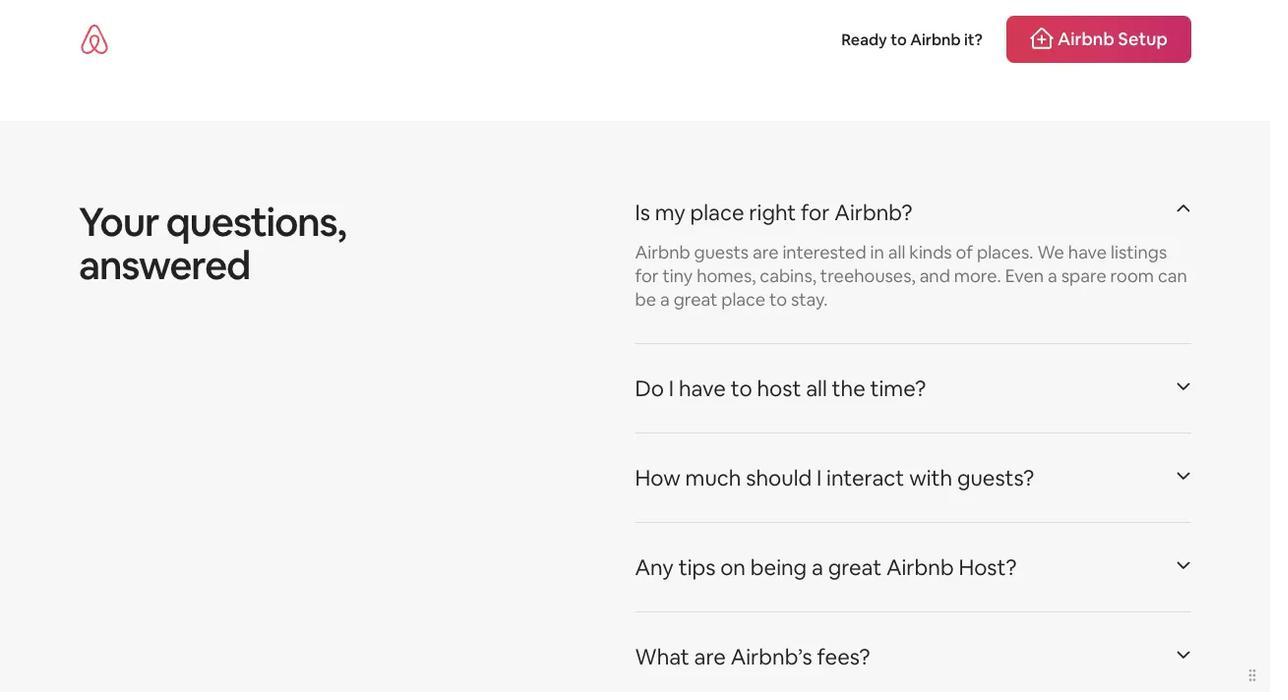 Task type: describe. For each thing, give the bounding box(es) containing it.
guests
[[694, 241, 749, 265]]

airbnb homepage image
[[79, 24, 110, 55]]

kinds
[[910, 241, 952, 265]]

be
[[635, 289, 657, 312]]

1 vertical spatial a
[[660, 289, 670, 312]]

your
[[79, 196, 159, 247]]

on
[[721, 554, 746, 582]]

for inside airbnb guests are interested in all kinds of places. we have listings for tiny homes, cabins, treehouses, and more. even a spare room can be a great place to stay.
[[635, 265, 659, 288]]

airbnb setup
[[1058, 28, 1168, 51]]

even
[[1006, 265, 1044, 288]]

ready
[[842, 29, 888, 49]]

time?
[[871, 375, 927, 403]]

stay.
[[791, 289, 828, 312]]

is
[[635, 199, 651, 227]]

airbnb inside any tips on being a great airbnb host? dropdown button
[[887, 554, 954, 582]]

to inside airbnb guests are interested in all kinds of places. we have listings for tiny homes, cabins, treehouses, and more. even a spare room can be a great place to stay.
[[770, 289, 788, 312]]

interested
[[783, 241, 867, 265]]

listings
[[1111, 241, 1168, 265]]

is my place right for airbnb? button
[[635, 184, 1192, 241]]

airbnb guests are interested in all kinds of places. we have listings for tiny homes, cabins, treehouses, and more. even a spare room can be a great place to stay.
[[635, 241, 1188, 312]]

place inside dropdown button
[[691, 199, 745, 227]]

we
[[1038, 241, 1065, 265]]

questions,
[[166, 196, 346, 247]]

should
[[746, 464, 812, 492]]

0 vertical spatial a
[[1048, 265, 1058, 288]]

have inside airbnb guests are interested in all kinds of places. we have listings for tiny homes, cabins, treehouses, and more. even a spare room can be a great place to stay.
[[1069, 241, 1107, 265]]

and
[[920, 265, 951, 288]]

how
[[635, 464, 681, 492]]

do
[[635, 375, 664, 403]]

are inside dropdown button
[[695, 643, 726, 672]]

more.
[[955, 265, 1002, 288]]

treehouses,
[[821, 265, 916, 288]]

can
[[1158, 265, 1188, 288]]

airbnb inside airbnb guests are interested in all kinds of places. we have listings for tiny homes, cabins, treehouses, and more. even a spare room can be a great place to stay.
[[635, 241, 691, 265]]

i inside 'dropdown button'
[[817, 464, 822, 492]]

interact
[[827, 464, 905, 492]]

guests?
[[958, 464, 1035, 492]]

do i have to host all the time? button
[[635, 360, 1192, 418]]

great inside any tips on being a great airbnb host? dropdown button
[[828, 554, 882, 582]]

how much should i interact with guests?
[[635, 464, 1035, 492]]

what are airbnb's fees? button
[[635, 629, 1192, 686]]



Task type: locate. For each thing, give the bounding box(es) containing it.
room
[[1111, 265, 1155, 288]]

i inside dropdown button
[[669, 375, 674, 403]]

1 vertical spatial for
[[635, 265, 659, 288]]

great inside airbnb guests are interested in all kinds of places. we have listings for tiny homes, cabins, treehouses, and more. even a spare room can be a great place to stay.
[[674, 289, 718, 312]]

0 vertical spatial great
[[674, 289, 718, 312]]

1 horizontal spatial i
[[817, 464, 822, 492]]

0 horizontal spatial i
[[669, 375, 674, 403]]

all right in
[[889, 241, 906, 265]]

right
[[749, 199, 797, 227]]

are
[[753, 241, 779, 265], [695, 643, 726, 672]]

your questions, answered
[[79, 196, 346, 291]]

a right be
[[660, 289, 670, 312]]

airbnb up tiny
[[635, 241, 691, 265]]

a
[[1048, 265, 1058, 288], [660, 289, 670, 312], [812, 554, 824, 582]]

place down homes,
[[722, 289, 766, 312]]

to inside dropdown button
[[731, 375, 753, 403]]

0 vertical spatial for
[[801, 199, 830, 227]]

to down the cabins,
[[770, 289, 788, 312]]

0 horizontal spatial to
[[731, 375, 753, 403]]

my
[[655, 199, 686, 227]]

how much should i interact with guests? button
[[635, 450, 1192, 507]]

place up guests
[[691, 199, 745, 227]]

have
[[1069, 241, 1107, 265], [679, 375, 726, 403]]

what
[[635, 643, 690, 672]]

being
[[751, 554, 807, 582]]

0 horizontal spatial great
[[674, 289, 718, 312]]

homes,
[[697, 265, 756, 288]]

fees?
[[818, 643, 871, 672]]

with
[[910, 464, 953, 492]]

tiny
[[663, 265, 693, 288]]

0 horizontal spatial have
[[679, 375, 726, 403]]

all for the
[[806, 375, 828, 403]]

spare
[[1062, 265, 1107, 288]]

tips
[[679, 554, 716, 582]]

to
[[891, 29, 907, 49], [770, 289, 788, 312], [731, 375, 753, 403]]

0 horizontal spatial a
[[660, 289, 670, 312]]

all inside dropdown button
[[806, 375, 828, 403]]

1 horizontal spatial to
[[770, 289, 788, 312]]

a right being
[[812, 554, 824, 582]]

are up the cabins,
[[753, 241, 779, 265]]

2 horizontal spatial a
[[1048, 265, 1058, 288]]

all inside airbnb guests are interested in all kinds of places. we have listings for tiny homes, cabins, treehouses, and more. even a spare room can be a great place to stay.
[[889, 241, 906, 265]]

are inside airbnb guests are interested in all kinds of places. we have listings for tiny homes, cabins, treehouses, and more. even a spare room can be a great place to stay.
[[753, 241, 779, 265]]

great down tiny
[[674, 289, 718, 312]]

2 horizontal spatial to
[[891, 29, 907, 49]]

for up interested on the right top of page
[[801, 199, 830, 227]]

the
[[832, 375, 866, 403]]

place
[[691, 199, 745, 227], [722, 289, 766, 312]]

host
[[757, 375, 802, 403]]

i
[[669, 375, 674, 403], [817, 464, 822, 492]]

1 horizontal spatial a
[[812, 554, 824, 582]]

1 vertical spatial to
[[770, 289, 788, 312]]

2 vertical spatial to
[[731, 375, 753, 403]]

setup
[[1119, 28, 1168, 51]]

do i have to host all the time?
[[635, 375, 927, 403]]

in
[[871, 241, 885, 265]]

0 vertical spatial are
[[753, 241, 779, 265]]

airbnb
[[1058, 28, 1115, 51], [911, 29, 961, 49], [635, 241, 691, 265], [887, 554, 954, 582]]

0 vertical spatial to
[[891, 29, 907, 49]]

airbnb left host?
[[887, 554, 954, 582]]

have inside dropdown button
[[679, 375, 726, 403]]

1 vertical spatial have
[[679, 375, 726, 403]]

0 vertical spatial place
[[691, 199, 745, 227]]

host?
[[959, 554, 1017, 582]]

1 vertical spatial are
[[695, 643, 726, 672]]

1 vertical spatial great
[[828, 554, 882, 582]]

1 vertical spatial place
[[722, 289, 766, 312]]

a inside any tips on being a great airbnb host? dropdown button
[[812, 554, 824, 582]]

airbnb left it?
[[911, 29, 961, 49]]

for
[[801, 199, 830, 227], [635, 265, 659, 288]]

of
[[956, 241, 973, 265]]

i right do
[[669, 375, 674, 403]]

ready to airbnb it?
[[842, 29, 983, 49]]

is my place right for airbnb?
[[635, 199, 913, 227]]

for up be
[[635, 265, 659, 288]]

any tips on being a great airbnb host? button
[[635, 540, 1192, 597]]

all
[[889, 241, 906, 265], [806, 375, 828, 403]]

any
[[635, 554, 674, 582]]

0 horizontal spatial are
[[695, 643, 726, 672]]

1 horizontal spatial all
[[889, 241, 906, 265]]

all left the
[[806, 375, 828, 403]]

place inside airbnb guests are interested in all kinds of places. we have listings for tiny homes, cabins, treehouses, and more. even a spare room can be a great place to stay.
[[722, 289, 766, 312]]

airbnb left setup
[[1058, 28, 1115, 51]]

it?
[[965, 29, 983, 49]]

a down "we"
[[1048, 265, 1058, 288]]

much
[[686, 464, 742, 492]]

1 vertical spatial all
[[806, 375, 828, 403]]

1 vertical spatial i
[[817, 464, 822, 492]]

answered
[[79, 239, 250, 291]]

airbnb inside 'airbnb setup' link
[[1058, 28, 1115, 51]]

1 horizontal spatial have
[[1069, 241, 1107, 265]]

great right being
[[828, 554, 882, 582]]

great
[[674, 289, 718, 312], [828, 554, 882, 582]]

to left host
[[731, 375, 753, 403]]

to right ready
[[891, 29, 907, 49]]

2 vertical spatial a
[[812, 554, 824, 582]]

for inside dropdown button
[[801, 199, 830, 227]]

airbnb's
[[731, 643, 813, 672]]

all for kinds
[[889, 241, 906, 265]]

0 vertical spatial all
[[889, 241, 906, 265]]

1 horizontal spatial are
[[753, 241, 779, 265]]

airbnb?
[[835, 199, 913, 227]]

1 horizontal spatial for
[[801, 199, 830, 227]]

what are airbnb's fees?
[[635, 643, 871, 672]]

airbnb setup link
[[1007, 16, 1192, 63]]

1 horizontal spatial great
[[828, 554, 882, 582]]

0 horizontal spatial for
[[635, 265, 659, 288]]

are right what
[[695, 643, 726, 672]]

i right should
[[817, 464, 822, 492]]

have right do
[[679, 375, 726, 403]]

cabins,
[[760, 265, 817, 288]]

have up spare
[[1069, 241, 1107, 265]]

0 horizontal spatial all
[[806, 375, 828, 403]]

places.
[[977, 241, 1034, 265]]

0 vertical spatial i
[[669, 375, 674, 403]]

any tips on being a great airbnb host?
[[635, 554, 1017, 582]]

0 vertical spatial have
[[1069, 241, 1107, 265]]



Task type: vqa. For each thing, say whether or not it's contained in the screenshot.
the place within the Airbnb guests are interested in all kinds of places. We have listings for tiny homes, cabins, treehouses, and more. Even a spare room can be a great place to stay.
yes



